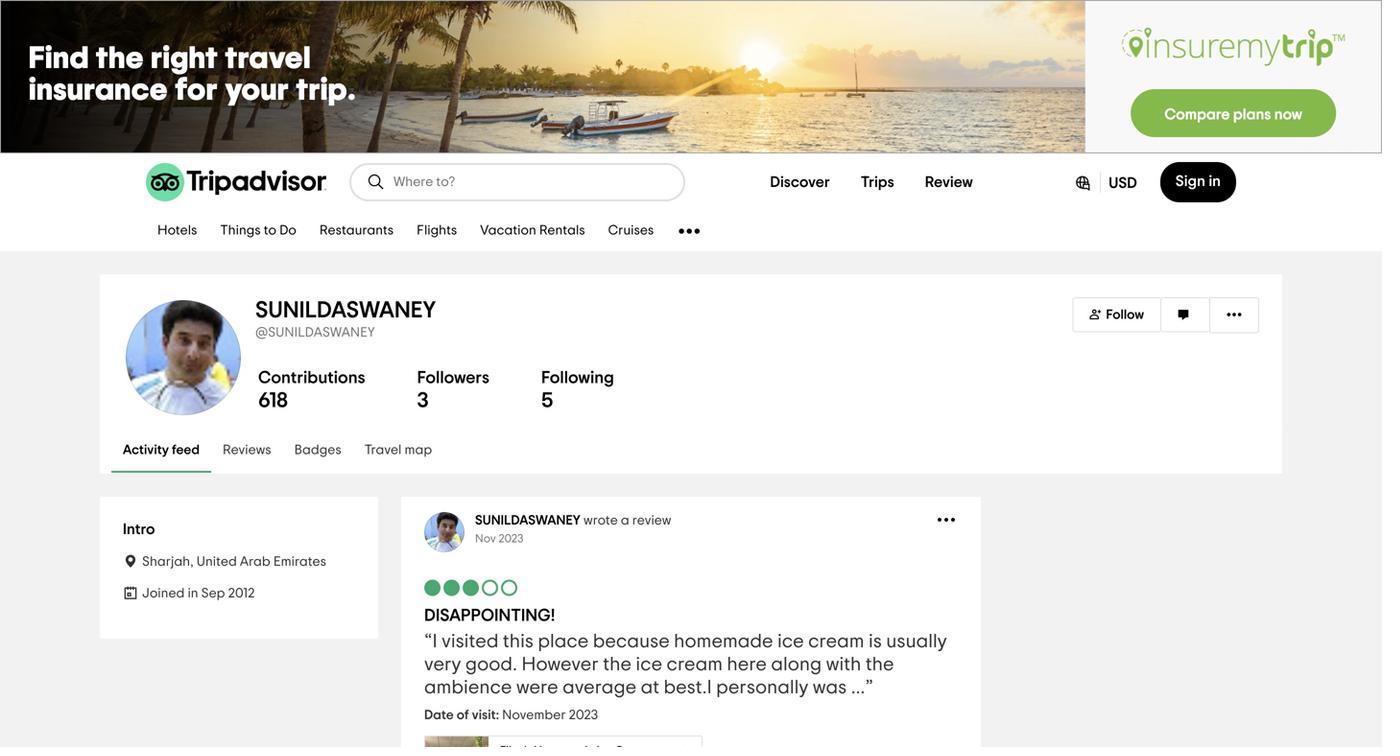 Task type: vqa. For each thing, say whether or not it's contained in the screenshot.
Hotels link
yes



Task type: locate. For each thing, give the bounding box(es) containing it.
sunildaswaney inside sunildaswaney wrote a review nov 2023
[[475, 515, 581, 528]]

0 horizontal spatial cream
[[667, 656, 723, 675]]

search image
[[367, 173, 386, 192]]

618 link
[[258, 391, 288, 412]]

is
[[869, 633, 882, 652]]

0 horizontal spatial in
[[188, 587, 198, 601]]

discover
[[770, 175, 830, 190]]

0 horizontal spatial avatar image image
[[126, 300, 241, 416]]

ice
[[778, 633, 804, 652], [636, 656, 662, 675]]

reviews link
[[211, 429, 283, 473]]

avatar image image up feed
[[126, 300, 241, 416]]

5 link
[[541, 391, 553, 412]]

follow button
[[1073, 298, 1161, 333]]

disappointing!
[[424, 608, 555, 625]]

vacation rentals
[[480, 224, 585, 238]]

emirates
[[273, 556, 326, 569]]

sign
[[1176, 174, 1206, 189]]

activity feed link
[[111, 429, 211, 473]]

2 vertical spatial sunildaswaney
[[475, 515, 581, 528]]

0 vertical spatial sunildaswaney
[[255, 299, 436, 323]]

0 vertical spatial in
[[1209, 174, 1221, 189]]

a
[[621, 515, 629, 528]]

2023 inside sunildaswaney wrote a review nov 2023
[[499, 534, 524, 545]]

map
[[405, 444, 432, 457]]

in left sep
[[188, 587, 198, 601]]

along
[[771, 656, 822, 675]]

None search field
[[351, 165, 683, 200]]

advertisement region
[[0, 0, 1382, 154]]

in right the sign
[[1209, 174, 1221, 189]]

1 horizontal spatial avatar image image
[[424, 513, 465, 553]]

1 vertical spatial 2023
[[569, 709, 598, 723]]

was
[[813, 679, 847, 698]]

1 vertical spatial avatar image image
[[424, 513, 465, 553]]

0 vertical spatial ice
[[778, 633, 804, 652]]

sharjah,
[[142, 556, 194, 569]]

in for joined
[[188, 587, 198, 601]]

the
[[603, 656, 632, 675], [866, 656, 894, 675]]

3
[[417, 391, 429, 412]]

1 horizontal spatial the
[[866, 656, 894, 675]]

ice up along
[[778, 633, 804, 652]]

the down is
[[866, 656, 894, 675]]

restaurants link
[[308, 211, 405, 251]]

badges
[[294, 444, 341, 457]]

avatar image image left nov on the bottom left of page
[[424, 513, 465, 553]]

november
[[502, 709, 566, 723]]

avatar image image
[[126, 300, 241, 416], [424, 513, 465, 553]]

cream
[[808, 633, 864, 652], [667, 656, 723, 675]]

followers 3
[[417, 370, 490, 412]]

in
[[1209, 174, 1221, 189], [188, 587, 198, 601]]

follow
[[1106, 309, 1144, 322]]

homemade
[[674, 633, 773, 652]]

following
[[541, 370, 614, 387]]

rentals
[[539, 224, 585, 238]]

because
[[593, 633, 670, 652]]

date of visit: november 2023
[[424, 709, 598, 723]]

2023 down sunildaswaney link at the left of the page
[[499, 534, 524, 545]]

ice up the at
[[636, 656, 662, 675]]

place
[[538, 633, 589, 652]]

sunildaswaney for sunildaswaney sunildaswaney
[[255, 299, 436, 323]]

intro
[[123, 522, 155, 538]]

nov 2023 link
[[475, 534, 524, 545]]

arab
[[240, 556, 270, 569]]

2023
[[499, 534, 524, 545], [569, 709, 598, 723]]

0 horizontal spatial 2023
[[499, 534, 524, 545]]

best.i
[[664, 679, 712, 698]]

activity feed
[[123, 444, 200, 457]]

i visited  this place because homemade ice cream is usually very good. however the ice cream here along with the ambience were average at best.i personally was
[[424, 633, 947, 698]]

1 vertical spatial in
[[188, 587, 198, 601]]

1 horizontal spatial cream
[[808, 633, 864, 652]]

do
[[279, 224, 297, 238]]

1 vertical spatial sunildaswaney
[[268, 326, 375, 340]]

sep
[[201, 587, 225, 601]]

cream up best.i
[[667, 656, 723, 675]]

things to do
[[220, 224, 297, 238]]

in for sign
[[1209, 174, 1221, 189]]

1 horizontal spatial in
[[1209, 174, 1221, 189]]

0 horizontal spatial ice
[[636, 656, 662, 675]]

the down because
[[603, 656, 632, 675]]

review
[[632, 515, 671, 528]]

0 horizontal spatial the
[[603, 656, 632, 675]]

here
[[727, 656, 767, 675]]

618
[[258, 391, 288, 412]]

2023 down "average"
[[569, 709, 598, 723]]

usd
[[1109, 176, 1137, 191]]

cream up the with
[[808, 633, 864, 652]]

activity
[[123, 444, 169, 457]]

sunildaswaney inside sunildaswaney sunildaswaney
[[268, 326, 375, 340]]

hotels
[[157, 224, 197, 238]]

0 vertical spatial avatar image image
[[126, 300, 241, 416]]

0 vertical spatial cream
[[808, 633, 864, 652]]

followers
[[417, 370, 490, 387]]

sunildaswaney sunildaswaney
[[255, 299, 436, 340]]

0 vertical spatial 2023
[[499, 534, 524, 545]]

2 the from the left
[[866, 656, 894, 675]]

sunildaswaney
[[255, 299, 436, 323], [268, 326, 375, 340], [475, 515, 581, 528]]



Task type: describe. For each thing, give the bounding box(es) containing it.
sunildaswaney for sunildaswaney wrote a review nov 2023
[[475, 515, 581, 528]]

travel
[[365, 444, 402, 457]]

i
[[432, 633, 438, 652]]

flights link
[[405, 211, 469, 251]]

1 vertical spatial ice
[[636, 656, 662, 675]]

united
[[197, 556, 237, 569]]

review link
[[925, 173, 973, 192]]

3 link
[[417, 391, 429, 412]]

review
[[925, 175, 973, 190]]

ambience
[[424, 679, 512, 698]]

however
[[522, 656, 599, 675]]

travel map
[[365, 444, 432, 457]]

1 horizontal spatial 2023
[[569, 709, 598, 723]]

date
[[424, 709, 454, 723]]

...
[[851, 679, 865, 698]]

sign in link
[[1160, 162, 1236, 203]]

this
[[503, 633, 534, 652]]

usd button
[[1058, 162, 1153, 203]]

tripadvisor image
[[146, 163, 326, 202]]

following 5
[[541, 370, 614, 412]]

5
[[541, 391, 553, 412]]

average
[[563, 679, 637, 698]]

things
[[220, 224, 261, 238]]

sunildaswaney wrote a review nov 2023
[[475, 515, 671, 545]]

contributions
[[258, 370, 365, 387]]

at
[[641, 679, 660, 698]]

2012
[[228, 587, 255, 601]]

vacation
[[480, 224, 536, 238]]

usually
[[886, 633, 947, 652]]

sharjah, united arab emirates
[[142, 556, 326, 569]]

contributions 618
[[258, 370, 365, 412]]

vacation rentals link
[[469, 211, 597, 251]]

wrote
[[584, 515, 618, 528]]

visited
[[442, 633, 499, 652]]

1 horizontal spatial ice
[[778, 633, 804, 652]]

badges link
[[283, 429, 353, 473]]

travel map link
[[353, 429, 444, 473]]

restaurants
[[320, 224, 394, 238]]

feed
[[172, 444, 200, 457]]

good.
[[465, 656, 517, 675]]

nov
[[475, 534, 496, 545]]

sunildaswaney link
[[475, 515, 581, 528]]

personally
[[716, 679, 809, 698]]

trips button
[[845, 163, 910, 202]]

discover button
[[755, 163, 845, 202]]

very
[[424, 656, 461, 675]]

cruises link
[[597, 211, 665, 251]]

things to do link
[[209, 211, 308, 251]]

with
[[826, 656, 861, 675]]

reviews
[[223, 444, 271, 457]]

Search search field
[[394, 174, 668, 191]]

joined
[[142, 587, 185, 601]]

were
[[516, 679, 558, 698]]

of
[[457, 709, 469, 723]]

visit:
[[472, 709, 499, 723]]

hotels link
[[146, 211, 209, 251]]

1 vertical spatial cream
[[667, 656, 723, 675]]

flights
[[417, 224, 457, 238]]

1 the from the left
[[603, 656, 632, 675]]

joined in sep 2012
[[142, 587, 255, 601]]

trips
[[861, 175, 894, 190]]

sign in
[[1176, 174, 1221, 189]]

cruises
[[608, 224, 654, 238]]

to
[[264, 224, 276, 238]]



